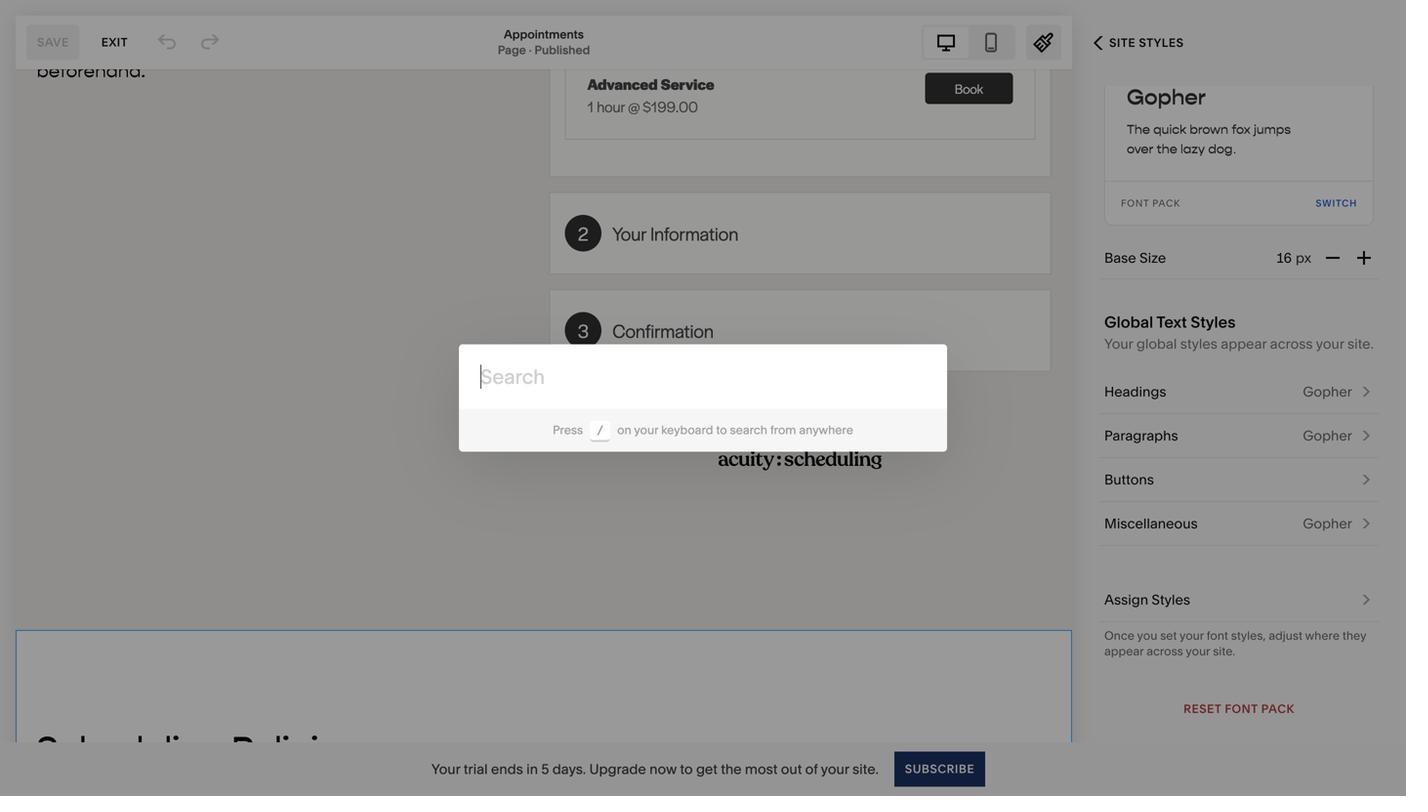 Task type: describe. For each thing, give the bounding box(es) containing it.
site
[[1110, 36, 1136, 50]]

trial
[[464, 761, 488, 778]]

adjust
[[1269, 629, 1303, 643]]

page
[[498, 43, 526, 57]]

global
[[1105, 313, 1154, 332]]

styles inside global text styles your global styles appear across your site.
[[1191, 313, 1236, 332]]

base size
[[1105, 250, 1167, 266]]

once you set your font styles, adjust where they appear across your site.
[[1105, 629, 1367, 658]]

set
[[1161, 629, 1177, 643]]

over
[[1127, 141, 1154, 157]]

where
[[1306, 629, 1340, 643]]

global text styles your global styles appear across your site.
[[1105, 313, 1374, 352]]

keyboard
[[661, 423, 714, 437]]

quick
[[1154, 122, 1187, 138]]

paragraphs
[[1105, 427, 1179, 444]]

brown
[[1190, 122, 1229, 138]]

anywhere
[[799, 423, 854, 437]]

on
[[617, 423, 632, 437]]

Search text field
[[459, 344, 948, 409]]

5
[[542, 761, 549, 778]]

styles,
[[1232, 629, 1266, 643]]

1 vertical spatial to
[[680, 761, 693, 778]]

px
[[1296, 250, 1312, 266]]

the
[[1127, 122, 1151, 138]]

you
[[1138, 629, 1158, 643]]

dog.
[[1209, 141, 1236, 157]]

0 horizontal spatial site.
[[853, 761, 879, 778]]

0 horizontal spatial font
[[1121, 197, 1150, 209]]

now
[[650, 761, 677, 778]]

press
[[553, 423, 586, 437]]

most
[[745, 761, 778, 778]]

styles for site styles
[[1139, 36, 1184, 50]]

gopher for paragraphs
[[1304, 427, 1353, 444]]

published
[[535, 43, 590, 57]]

switch
[[1316, 197, 1358, 209]]

global
[[1137, 336, 1178, 352]]

font
[[1207, 629, 1229, 643]]

out
[[781, 761, 802, 778]]

font inside button
[[1225, 702, 1259, 716]]

appointments page · published
[[498, 27, 590, 57]]

from
[[771, 423, 797, 437]]

styles for assign styles
[[1152, 592, 1191, 608]]

font pack
[[1121, 197, 1181, 209]]

gopher for miscellaneous
[[1304, 515, 1353, 532]]

save
[[37, 35, 69, 49]]

styles
[[1181, 336, 1218, 352]]



Task type: vqa. For each thing, say whether or not it's contained in the screenshot.
Styles to the bottom
yes



Task type: locate. For each thing, give the bounding box(es) containing it.
to left "search"
[[716, 423, 727, 437]]

your
[[1316, 336, 1345, 352], [634, 423, 659, 437], [1180, 629, 1204, 643], [1186, 644, 1211, 658], [821, 761, 850, 778]]

site.
[[1348, 336, 1374, 352], [1213, 644, 1236, 658], [853, 761, 879, 778]]

1 vertical spatial across
[[1147, 644, 1184, 658]]

text
[[1157, 313, 1188, 332]]

once
[[1105, 629, 1135, 643]]

reset font pack
[[1184, 702, 1295, 716]]

0 horizontal spatial appear
[[1105, 644, 1144, 658]]

assign
[[1105, 592, 1149, 608]]

site. inside once you set your font styles, adjust where they appear across your site.
[[1213, 644, 1236, 658]]

0 horizontal spatial pack
[[1153, 197, 1181, 209]]

styles right the "site"
[[1139, 36, 1184, 50]]

exit button
[[91, 25, 139, 60]]

lazy
[[1181, 141, 1206, 157]]

reset font pack button
[[1184, 692, 1295, 727]]

the down quick
[[1157, 141, 1178, 157]]

fox
[[1232, 122, 1251, 138]]

0 horizontal spatial the
[[721, 761, 742, 778]]

in
[[527, 761, 538, 778]]

0 horizontal spatial across
[[1147, 644, 1184, 658]]

site styles button
[[1073, 21, 1206, 64]]

1 vertical spatial the
[[721, 761, 742, 778]]

1 vertical spatial styles
[[1191, 313, 1236, 332]]

to left get
[[680, 761, 693, 778]]

appointments
[[504, 27, 584, 42]]

your inside global text styles your global styles appear across your site.
[[1105, 336, 1134, 352]]

0 vertical spatial across
[[1271, 336, 1313, 352]]

pack inside button
[[1262, 702, 1295, 716]]

0 vertical spatial to
[[716, 423, 727, 437]]

0 vertical spatial your
[[1105, 336, 1134, 352]]

across down 'px'
[[1271, 336, 1313, 352]]

pack up size
[[1153, 197, 1181, 209]]

·
[[529, 43, 532, 57]]

1 vertical spatial your
[[432, 761, 461, 778]]

0 vertical spatial appear
[[1221, 336, 1267, 352]]

across down set
[[1147, 644, 1184, 658]]

appear down once
[[1105, 644, 1144, 658]]

on your keyboard to search from anywhere
[[615, 423, 854, 437]]

1 vertical spatial appear
[[1105, 644, 1144, 658]]

upgrade
[[590, 761, 646, 778]]

2 horizontal spatial site.
[[1348, 336, 1374, 352]]

of
[[806, 761, 818, 778]]

0 vertical spatial styles
[[1139, 36, 1184, 50]]

1 horizontal spatial to
[[716, 423, 727, 437]]

2 vertical spatial site.
[[853, 761, 879, 778]]

appear inside once you set your font styles, adjust where they appear across your site.
[[1105, 644, 1144, 658]]

0 vertical spatial site.
[[1348, 336, 1374, 352]]

0 horizontal spatial your
[[432, 761, 461, 778]]

0 horizontal spatial to
[[680, 761, 693, 778]]

assign styles
[[1105, 592, 1191, 608]]

gopher
[[1127, 84, 1206, 111], [1304, 383, 1353, 400], [1304, 427, 1353, 444], [1304, 515, 1353, 532]]

dialog containing press
[[459, 344, 948, 452]]

None text field
[[1277, 247, 1296, 269]]

font right reset at bottom
[[1225, 702, 1259, 716]]

switch button
[[1316, 182, 1358, 225]]

0 vertical spatial font
[[1121, 197, 1150, 209]]

exit
[[101, 35, 128, 49]]

the inside the quick brown fox jumps over the lazy dog.
[[1157, 141, 1178, 157]]

site styles
[[1110, 36, 1184, 50]]

across
[[1271, 336, 1313, 352], [1147, 644, 1184, 658]]

styles
[[1139, 36, 1184, 50], [1191, 313, 1236, 332], [1152, 592, 1191, 608]]

days.
[[553, 761, 586, 778]]

0 vertical spatial the
[[1157, 141, 1178, 157]]

search
[[730, 423, 768, 437]]

appear right styles
[[1221, 336, 1267, 352]]

gopher for headings
[[1304, 383, 1353, 400]]

dialog
[[459, 344, 948, 452]]

tab list
[[924, 27, 1014, 58]]

your down global
[[1105, 336, 1134, 352]]

1 vertical spatial font
[[1225, 702, 1259, 716]]

pack
[[1153, 197, 1181, 209], [1262, 702, 1295, 716]]

your left trial
[[432, 761, 461, 778]]

headings
[[1105, 383, 1167, 400]]

1 horizontal spatial your
[[1105, 336, 1134, 352]]

font down over
[[1121, 197, 1150, 209]]

reset
[[1184, 702, 1222, 716]]

1 horizontal spatial the
[[1157, 141, 1178, 157]]

your inside global text styles your global styles appear across your site.
[[1316, 336, 1345, 352]]

your
[[1105, 336, 1134, 352], [432, 761, 461, 778]]

appear inside global text styles your global styles appear across your site.
[[1221, 336, 1267, 352]]

save button
[[26, 25, 80, 60]]

across inside global text styles your global styles appear across your site.
[[1271, 336, 1313, 352]]

1 horizontal spatial pack
[[1262, 702, 1295, 716]]

appear
[[1221, 336, 1267, 352], [1105, 644, 1144, 658]]

miscellaneous
[[1105, 515, 1198, 532]]

buttons
[[1105, 471, 1155, 488]]

to
[[716, 423, 727, 437], [680, 761, 693, 778]]

font
[[1121, 197, 1150, 209], [1225, 702, 1259, 716]]

1 vertical spatial site.
[[1213, 644, 1236, 658]]

site. inside global text styles your global styles appear across your site.
[[1348, 336, 1374, 352]]

jumps
[[1254, 122, 1292, 138]]

the quick brown fox jumps over the lazy dog.
[[1127, 122, 1292, 157]]

2 vertical spatial styles
[[1152, 592, 1191, 608]]

base
[[1105, 250, 1137, 266]]

pack down adjust
[[1262, 702, 1295, 716]]

the
[[1157, 141, 1178, 157], [721, 761, 742, 778]]

1 horizontal spatial site.
[[1213, 644, 1236, 658]]

size
[[1140, 250, 1167, 266]]

your trial ends in 5 days. upgrade now to get the most out of your site.
[[432, 761, 879, 778]]

across inside once you set your font styles, adjust where they appear across your site.
[[1147, 644, 1184, 658]]

0 vertical spatial pack
[[1153, 197, 1181, 209]]

1 horizontal spatial font
[[1225, 702, 1259, 716]]

get
[[696, 761, 718, 778]]

/
[[597, 423, 604, 437]]

styles inside button
[[1139, 36, 1184, 50]]

they
[[1343, 629, 1367, 643]]

1 horizontal spatial appear
[[1221, 336, 1267, 352]]

1 horizontal spatial across
[[1271, 336, 1313, 352]]

1 vertical spatial pack
[[1262, 702, 1295, 716]]

ends
[[491, 761, 523, 778]]

styles up styles
[[1191, 313, 1236, 332]]

the right get
[[721, 761, 742, 778]]

styles up set
[[1152, 592, 1191, 608]]



